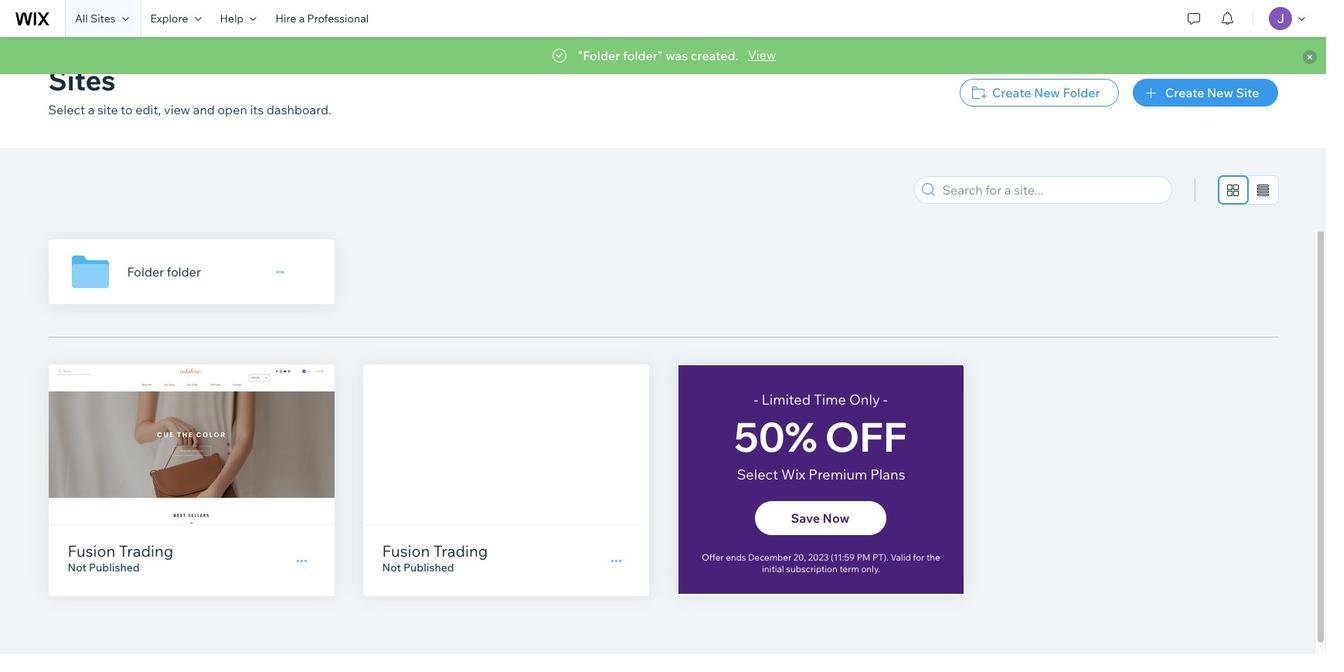 Task type: describe. For each thing, give the bounding box(es) containing it.
34 : 37 : 34
[[727, 382, 913, 426]]

select inside sites select a site to edit, view and open its dashboard.
[[48, 102, 85, 117]]

create for create new folder
[[992, 85, 1031, 100]]

20,
[[794, 552, 806, 563]]

get
[[849, 383, 868, 396]]

limited
[[761, 391, 811, 409]]

plans.
[[909, 566, 933, 576]]

1 trading from the left
[[119, 542, 173, 561]]

pm
[[857, 552, 871, 563]]

subscription inside offer ends december 20, 2023 (11:59 pm pt). valid for the initial subscription term only.
[[786, 563, 838, 575]]

1 vertical spatial to
[[835, 383, 846, 396]]

upgrade
[[779, 512, 830, 528]]

folder
[[167, 264, 201, 280]]

1 vertical spatial hours
[[728, 485, 757, 498]]

save
[[791, 511, 820, 526]]

upgrade now link
[[764, 503, 876, 537]]

1 horizontal spatial hours
[[800, 383, 832, 396]]

ends
[[726, 552, 746, 563]]

view link
[[748, 46, 776, 64]]

sale valid for the initial subscription term on select plans.
[[707, 566, 933, 576]]

1 not from the left
[[68, 561, 86, 575]]

save now link
[[755, 502, 886, 536]]

help button
[[211, 0, 266, 37]]

alert containing view
[[0, 37, 1326, 74]]

1 - from the left
[[754, 391, 758, 409]]

select
[[883, 566, 907, 576]]

offer ends december 20, 2023 (11:59 pm pt). valid for the initial subscription term only.
[[702, 552, 940, 575]]

upgrade now
[[779, 512, 861, 528]]

create new site
[[1165, 85, 1259, 100]]

50%
[[734, 412, 817, 462]]

Search for a site... field
[[938, 177, 1166, 203]]

plans
[[870, 466, 905, 484]]

0 horizontal spatial for
[[748, 566, 758, 576]]

2 fusion from the left
[[382, 542, 430, 561]]

0 vertical spatial a
[[299, 12, 305, 26]]

valid
[[727, 566, 745, 576]]

premium
[[809, 466, 867, 484]]

2 34 from the left
[[872, 382, 913, 426]]

and
[[193, 102, 215, 117]]

help
[[220, 12, 244, 26]]

sites select a site to edit, view and open its dashboard.
[[48, 63, 331, 117]]

2 trading from the left
[[433, 542, 488, 561]]

2 : from the left
[[851, 382, 862, 426]]

0 vertical spatial sites
[[90, 12, 116, 26]]

term down pm on the right bottom of page
[[850, 566, 868, 576]]

create new folder
[[992, 85, 1100, 100]]

final hours to get
[[771, 383, 868, 396]]

to inside sites select a site to edit, view and open its dashboard.
[[121, 102, 133, 117]]

2 - from the left
[[883, 391, 888, 409]]

sites inside sites select a site to edit, view and open its dashboard.
[[48, 63, 116, 97]]

0 horizontal spatial folder
[[127, 264, 164, 280]]

time
[[814, 391, 846, 409]]

save now
[[791, 511, 850, 526]]

- limited time only - 50% off
[[734, 391, 907, 462]]

valid
[[891, 552, 911, 563]]

initial down 20,
[[776, 566, 796, 576]]

site
[[97, 102, 118, 117]]

pt).
[[873, 552, 889, 563]]

off
[[825, 412, 907, 462]]

2023
[[808, 552, 829, 563]]

2 not from the left
[[382, 561, 401, 575]]



Task type: locate. For each thing, give the bounding box(es) containing it.
dashboard.
[[267, 102, 331, 117]]

its
[[250, 102, 264, 117]]

to left the get
[[835, 383, 846, 396]]

offer
[[702, 552, 724, 563]]

seconds
[[858, 486, 893, 496]]

now for save now
[[823, 511, 850, 526]]

folder"
[[623, 48, 663, 63]]

term inside offer ends december 20, 2023 (11:59 pm pt). valid for the initial subscription term only.
[[840, 563, 859, 575]]

sites up the 'site'
[[48, 63, 116, 97]]

- right only
[[883, 391, 888, 409]]

1 horizontal spatial published
[[403, 561, 454, 575]]

was
[[665, 48, 688, 63]]

view
[[748, 47, 776, 63]]

sites
[[90, 12, 116, 26], [48, 63, 116, 97]]

all
[[75, 12, 88, 26]]

2 fusion trading not published from the left
[[382, 542, 488, 575]]

0 horizontal spatial create
[[992, 85, 1031, 100]]

1 vertical spatial the
[[761, 566, 773, 576]]

fusion
[[68, 542, 115, 561], [382, 542, 430, 561]]

0 horizontal spatial select
[[48, 102, 85, 117]]

term left only.
[[840, 563, 859, 575]]

1 horizontal spatial fusion trading not published
[[382, 542, 488, 575]]

1 fusion from the left
[[68, 542, 115, 561]]

:
[[779, 382, 789, 426], [851, 382, 862, 426]]

to
[[121, 102, 133, 117], [835, 383, 846, 396]]

- left final
[[754, 391, 758, 409]]

1 horizontal spatial 34
[[872, 382, 913, 426]]

0 vertical spatial to
[[121, 102, 133, 117]]

"folder
[[578, 48, 620, 63]]

the up plans.
[[927, 552, 940, 563]]

open
[[218, 102, 247, 117]]

1 fusion trading not published from the left
[[68, 542, 173, 575]]

34 left final
[[727, 382, 769, 426]]

1 vertical spatial for
[[748, 566, 758, 576]]

: right "time"
[[851, 382, 862, 426]]

-
[[754, 391, 758, 409], [883, 391, 888, 409]]

december
[[748, 552, 792, 563]]

1 horizontal spatial create
[[1165, 85, 1204, 100]]

select left the 'site'
[[48, 102, 85, 117]]

2 create from the left
[[1165, 85, 1204, 100]]

now up (11:59
[[834, 512, 861, 528]]

2 published from the left
[[403, 561, 454, 575]]

hire a professional
[[275, 12, 369, 26]]

final
[[771, 383, 797, 396]]

published
[[89, 561, 140, 575], [403, 561, 454, 575]]

all sites
[[75, 12, 116, 26]]

folder inside button
[[1063, 85, 1100, 100]]

0 horizontal spatial published
[[89, 561, 140, 575]]

select wix premium plans
[[737, 466, 905, 484]]

0 horizontal spatial not
[[68, 561, 86, 575]]

0 vertical spatial select
[[48, 102, 85, 117]]

view
[[164, 102, 190, 117]]

site
[[1236, 85, 1259, 100]]

1 horizontal spatial not
[[382, 561, 401, 575]]

now right save
[[823, 511, 850, 526]]

hire
[[275, 12, 296, 26]]

0 horizontal spatial fusion trading not published
[[68, 542, 173, 575]]

the down december
[[761, 566, 773, 576]]

: left "37"
[[779, 382, 789, 426]]

not
[[68, 561, 86, 575], [382, 561, 401, 575]]

1 vertical spatial a
[[88, 102, 95, 117]]

alert
[[0, 37, 1326, 74]]

a inside sites select a site to edit, view and open its dashboard.
[[88, 102, 95, 117]]

the
[[927, 552, 940, 563], [761, 566, 773, 576]]

1 horizontal spatial trading
[[433, 542, 488, 561]]

1 horizontal spatial fusion
[[382, 542, 430, 561]]

1 : from the left
[[779, 382, 789, 426]]

for right the valid
[[748, 566, 758, 576]]

now
[[823, 511, 850, 526], [834, 512, 861, 528]]

1 published from the left
[[89, 561, 140, 575]]

0 horizontal spatial new
[[1034, 85, 1060, 100]]

now for upgrade now
[[834, 512, 861, 528]]

new for folder
[[1034, 85, 1060, 100]]

explore
[[150, 12, 188, 26]]

term
[[840, 563, 859, 575], [850, 566, 868, 576]]

subscription
[[786, 563, 838, 575], [799, 566, 847, 576]]

only
[[849, 391, 880, 409]]

0 horizontal spatial fusion
[[68, 542, 115, 561]]

0 horizontal spatial to
[[121, 102, 133, 117]]

"folder folder" was created.
[[578, 48, 739, 63]]

create new site button
[[1133, 79, 1278, 107]]

1 horizontal spatial a
[[299, 12, 305, 26]]

fusion trading not published
[[68, 542, 173, 575], [382, 542, 488, 575]]

minutes
[[797, 485, 836, 498]]

1 horizontal spatial select
[[737, 466, 778, 484]]

select left the wix
[[737, 466, 778, 484]]

0 horizontal spatial trading
[[119, 542, 173, 561]]

1 new from the left
[[1034, 85, 1060, 100]]

hours
[[800, 383, 832, 396], [728, 485, 757, 498]]

1 horizontal spatial -
[[883, 391, 888, 409]]

create
[[992, 85, 1031, 100], [1165, 85, 1204, 100]]

for
[[913, 552, 925, 563], [748, 566, 758, 576]]

0 horizontal spatial 34
[[727, 382, 769, 426]]

0 horizontal spatial hours
[[728, 485, 757, 498]]

the inside offer ends december 20, 2023 (11:59 pm pt). valid for the initial subscription term only.
[[927, 552, 940, 563]]

1 vertical spatial folder
[[127, 264, 164, 280]]

for inside offer ends december 20, 2023 (11:59 pm pt). valid for the initial subscription term only.
[[913, 552, 925, 563]]

1 34 from the left
[[727, 382, 769, 426]]

sale
[[707, 566, 724, 576]]

initial left 20,
[[762, 563, 784, 575]]

1 vertical spatial sites
[[48, 63, 116, 97]]

new
[[1034, 85, 1060, 100], [1207, 85, 1233, 100]]

create new folder button
[[960, 79, 1119, 107]]

on
[[871, 566, 881, 576]]

0 vertical spatial the
[[927, 552, 940, 563]]

create for create new site
[[1165, 85, 1204, 100]]

edit,
[[135, 102, 161, 117]]

34
[[727, 382, 769, 426], [872, 382, 913, 426]]

0 horizontal spatial the
[[761, 566, 773, 576]]

37
[[800, 382, 841, 426]]

folder folder
[[127, 264, 201, 280]]

0 vertical spatial for
[[913, 552, 925, 563]]

1 horizontal spatial the
[[927, 552, 940, 563]]

professional
[[307, 12, 369, 26]]

a right hire
[[299, 12, 305, 26]]

(11:59
[[831, 552, 855, 563]]

1 horizontal spatial :
[[851, 382, 862, 426]]

initial inside offer ends december 20, 2023 (11:59 pm pt). valid for the initial subscription term only.
[[762, 563, 784, 575]]

sites right all
[[90, 12, 116, 26]]

initial
[[762, 563, 784, 575], [776, 566, 796, 576]]

1 horizontal spatial for
[[913, 552, 925, 563]]

1 horizontal spatial new
[[1207, 85, 1233, 100]]

0 horizontal spatial -
[[754, 391, 758, 409]]

0 vertical spatial hours
[[800, 383, 832, 396]]

1 horizontal spatial to
[[835, 383, 846, 396]]

2 new from the left
[[1207, 85, 1233, 100]]

for up plans.
[[913, 552, 925, 563]]

34 right the get
[[872, 382, 913, 426]]

a left the 'site'
[[88, 102, 95, 117]]

0 vertical spatial folder
[[1063, 85, 1100, 100]]

1 horizontal spatial folder
[[1063, 85, 1100, 100]]

0 horizontal spatial :
[[779, 382, 789, 426]]

trading
[[119, 542, 173, 561], [433, 542, 488, 561]]

select
[[48, 102, 85, 117], [737, 466, 778, 484]]

0 horizontal spatial a
[[88, 102, 95, 117]]

wix
[[781, 466, 805, 484]]

1 create from the left
[[992, 85, 1031, 100]]

to right the 'site'
[[121, 102, 133, 117]]

only.
[[861, 563, 880, 575]]

1 vertical spatial select
[[737, 466, 778, 484]]

created.
[[691, 48, 739, 63]]

folder
[[1063, 85, 1100, 100], [127, 264, 164, 280]]

hire a professional link
[[266, 0, 378, 37]]

a
[[299, 12, 305, 26], [88, 102, 95, 117]]

new for site
[[1207, 85, 1233, 100]]



Task type: vqa. For each thing, say whether or not it's contained in the screenshot.
Marketing & SEO
no



